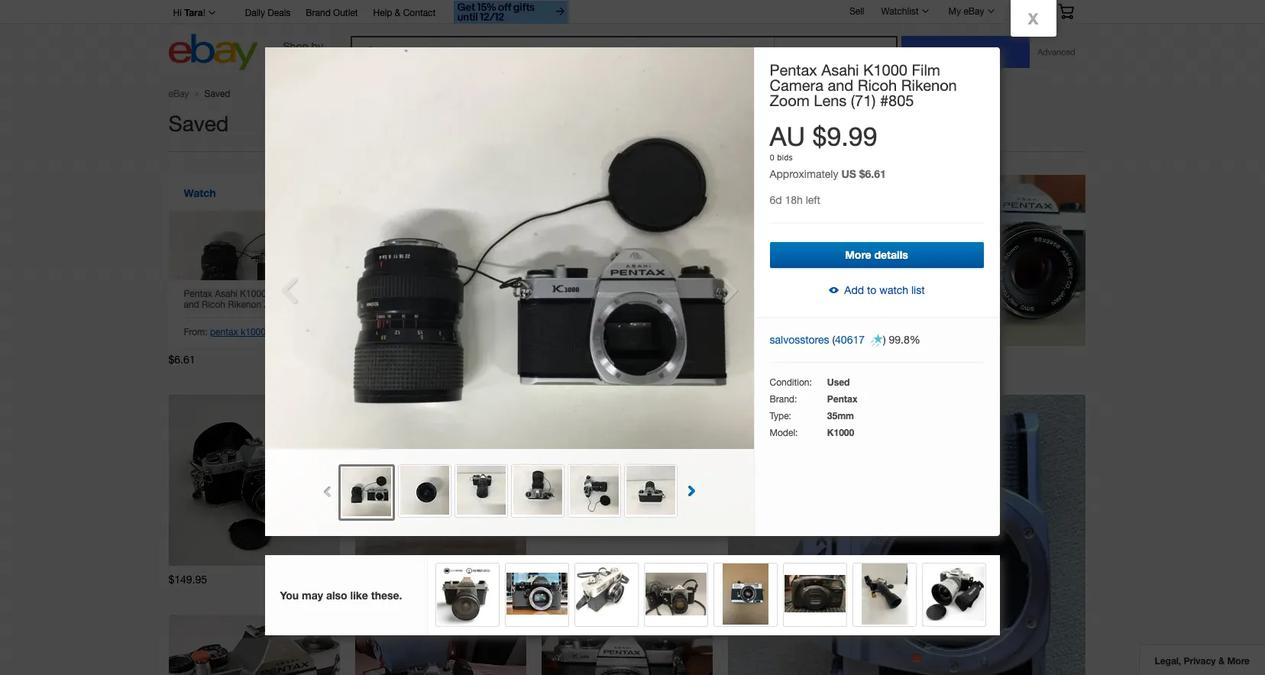 Task type: vqa. For each thing, say whether or not it's contained in the screenshot.
Past Month associated with as
no



Task type: locate. For each thing, give the bounding box(es) containing it.
right sm image
[[686, 485, 696, 499]]

1 vertical spatial and
[[184, 300, 199, 310]]

ricoh up $9.99
[[858, 76, 898, 94]]

1 horizontal spatial $6.61
[[860, 167, 887, 180]]

1 horizontal spatial more
[[1228, 656, 1250, 667]]

ricoh inside pentax asahi k1000 film camera and ricoh rikenon zoom lens (...
[[202, 300, 225, 310]]

more right privacy at the bottom right of the page
[[1228, 656, 1250, 667]]

$92.00
[[541, 354, 574, 366]]

1 vertical spatial saved
[[169, 111, 229, 136]]

0 horizontal spatial &
[[310, 327, 316, 338]]

rikenon inside pentax asahi k1000 film camera and ricoh rikenon zoom lens (71) #805
[[902, 76, 958, 94]]

film for pentax asahi k1000 film camera and ricoh rikenon zoom lens (71) #805
[[913, 61, 941, 79]]

and inside pentax asahi k1000 film camera and ricoh rikenon zoom lens (71) #805
[[828, 76, 854, 94]]

&
[[395, 8, 401, 18], [310, 327, 316, 338], [1219, 656, 1225, 667]]

1 vertical spatial ebay
[[169, 89, 189, 99]]

help
[[373, 8, 392, 18]]

) 99.8%
[[884, 334, 921, 346]]

0 vertical spatial ricoh
[[858, 76, 898, 94]]

& right privacy at the bottom right of the page
[[1219, 656, 1225, 667]]

film inside pentax asahi k1000 film camera and ricoh rikenon zoom lens (71) #805
[[913, 61, 941, 79]]

watchlist link
[[873, 2, 936, 21]]

$199.00
[[541, 574, 580, 586]]

0 vertical spatial k1000
[[864, 61, 908, 79]]

these.
[[372, 589, 403, 602]]

contact
[[403, 8, 436, 18]]

0 vertical spatial ebay
[[964, 6, 985, 17]]

and for pentax asahi k1000 film camera and ricoh rikenon zoom lens (71) #805
[[828, 76, 854, 94]]

& left photo
[[310, 327, 316, 338]]

1 vertical spatial more
[[1228, 656, 1250, 667]]

0 vertical spatial $6.61
[[860, 167, 887, 180]]

0 vertical spatial more
[[846, 248, 872, 261]]

pentax
[[770, 61, 818, 79], [184, 289, 212, 300], [828, 394, 858, 405]]

zoom inside pentax asahi k1000 film camera and ricoh rikenon zoom lens (71) #805
[[770, 92, 810, 109]]

advanced
[[1038, 47, 1076, 57]]

0 vertical spatial camera
[[770, 76, 824, 94]]

left sm image
[[323, 485, 334, 499]]

$9.99
[[813, 121, 878, 151]]

1 vertical spatial k1000
[[240, 289, 267, 300]]

1 vertical spatial zoom
[[264, 300, 288, 310]]

film inside pentax asahi k1000 film camera and ricoh rikenon zoom lens (...
[[269, 289, 286, 300]]

deals
[[268, 8, 291, 18]]

film for pentax asahi k1000 film camera and ricoh rikenon zoom lens (...
[[269, 289, 286, 300]]

pentax inside pentax asahi k1000 film camera and ricoh rikenon zoom lens (...
[[184, 289, 212, 300]]

brand outlet link
[[306, 5, 358, 22]]

0 horizontal spatial $6.61
[[169, 354, 195, 366]]

$6.61 right us on the top of page
[[860, 167, 887, 180]]

salvosstores
[[770, 334, 830, 346]]

1 horizontal spatial ricoh
[[858, 76, 898, 94]]

0 horizontal spatial zoom
[[264, 300, 288, 310]]

zoom
[[770, 92, 810, 109], [264, 300, 288, 310]]

sell link
[[843, 6, 872, 17]]

0 vertical spatial pentax
[[770, 61, 818, 79]]

0 horizontal spatial ebay
[[169, 89, 189, 99]]

camera up cameras
[[289, 289, 321, 300]]

zoom up the pentax k1000, cameras & photo link
[[264, 300, 288, 310]]

2 vertical spatial pentax
[[828, 394, 858, 405]]

pentax asahi k1000 film camera and ricoh rikenon zoom lens (... button
[[184, 289, 324, 310]]

1 vertical spatial pentax
[[184, 289, 212, 300]]

ricoh up 'pentax' at left
[[202, 300, 225, 310]]

0 vertical spatial and
[[828, 76, 854, 94]]

zoom up au
[[770, 92, 810, 109]]

& right help
[[395, 8, 401, 18]]

$6.61 down the from:
[[169, 354, 195, 366]]

ricoh 500 gx rangefinder film camera w/ rikenon 40mm f2.8 lens image
[[723, 564, 769, 625]]

more details
[[846, 248, 909, 261]]

pentax inside pentax asahi k1000 film camera and ricoh rikenon zoom lens (71) #805
[[770, 61, 818, 79]]

1 vertical spatial $6.61
[[169, 354, 195, 366]]

k1000,
[[241, 327, 268, 338]]

None submit
[[902, 36, 1030, 68]]

zoom for pentax asahi k1000 film camera and ricoh rikenon zoom lens (71) #805
[[770, 92, 810, 109]]

and
[[828, 76, 854, 94], [184, 300, 199, 310]]

2 horizontal spatial pentax
[[828, 394, 858, 405]]

lens left (...
[[290, 300, 310, 310]]

ebay
[[964, 6, 985, 17], [169, 89, 189, 99]]

rikenon up 'k1000,'
[[228, 300, 261, 310]]

camera inside pentax asahi k1000 film camera and ricoh rikenon zoom lens (71) #805
[[770, 76, 824, 94]]

previous image image
[[280, 277, 299, 306]]

x button
[[1011, 0, 1057, 37]]

film
[[913, 61, 941, 79], [269, 289, 286, 300]]

ebay inside account navigation
[[964, 6, 985, 17]]

and up $9.99
[[828, 76, 854, 94]]

camera
[[770, 76, 824, 94], [289, 289, 321, 300]]

1 horizontal spatial zoom
[[770, 92, 810, 109]]

(71)
[[852, 92, 877, 109]]

from:
[[184, 327, 208, 338]]

1 horizontal spatial rikenon
[[902, 76, 958, 94]]

film up #805
[[913, 61, 941, 79]]

advanced link
[[1030, 37, 1083, 67]]

saved down ebay "link"
[[169, 111, 229, 136]]

rikenon inside pentax asahi k1000 film camera and ricoh rikenon zoom lens (...
[[228, 300, 261, 310]]

add to watch list link
[[829, 283, 926, 296]]

pentax up au
[[770, 61, 818, 79]]

rikenon for pentax asahi k1000 film camera and ricoh rikenon zoom lens (...
[[228, 300, 261, 310]]

0 vertical spatial lens
[[815, 92, 847, 109]]

vintage ricoh 35 zf 35mm film camera rikenon 40mm lens untested parts only image
[[576, 564, 637, 625]]

1 horizontal spatial k1000
[[828, 427, 855, 439]]

1 horizontal spatial and
[[828, 76, 854, 94]]

like
[[351, 589, 369, 602]]

camera inside pentax asahi k1000 film camera and ricoh rikenon zoom lens (...
[[289, 289, 321, 300]]

0 horizontal spatial camera
[[289, 289, 321, 300]]

1 vertical spatial film
[[269, 289, 286, 300]]

1 vertical spatial rikenon
[[228, 300, 261, 310]]

next image image
[[721, 277, 739, 306]]

zoom inside pentax asahi k1000 film camera and ricoh rikenon zoom lens (...
[[264, 300, 288, 310]]

ricoh
[[858, 76, 898, 94], [202, 300, 225, 310]]

asahi up 'pentax' at left
[[215, 289, 237, 300]]

lens for (...
[[290, 300, 310, 310]]

k1000
[[864, 61, 908, 79], [240, 289, 267, 300], [828, 427, 855, 439]]

$6.61
[[860, 167, 887, 180], [169, 354, 195, 366]]

$149.95
[[169, 574, 207, 586]]

add to watch list
[[845, 284, 926, 296]]

1 horizontal spatial film
[[913, 61, 941, 79]]

and up the from:
[[184, 300, 199, 310]]

pentax up the 35mm
[[828, 394, 858, 405]]

0 horizontal spatial k1000
[[240, 289, 267, 300]]

rikenon right (71)
[[902, 76, 958, 94]]

lens inside pentax asahi k1000 film camera and ricoh rikenon zoom lens (...
[[290, 300, 310, 310]]

rikenon
[[902, 76, 958, 94], [228, 300, 261, 310]]

k1000 up #805
[[864, 61, 908, 79]]

asahi inside pentax asahi k1000 film camera and ricoh rikenon zoom lens (71) #805
[[822, 61, 860, 79]]

0 horizontal spatial and
[[184, 300, 199, 310]]

2 vertical spatial &
[[1219, 656, 1225, 667]]

ricoh for pentax asahi k1000 film camera and ricoh rikenon zoom lens (...
[[202, 300, 225, 310]]

2 horizontal spatial &
[[1219, 656, 1225, 667]]

legal, privacy & more button
[[1139, 645, 1266, 676]]

help & contact
[[373, 8, 436, 18]]

add
[[845, 284, 865, 296]]

and inside pentax asahi k1000 film camera and ricoh rikenon zoom lens (...
[[184, 300, 199, 310]]

(...
[[313, 300, 323, 310]]

0 horizontal spatial ricoh
[[202, 300, 225, 310]]

asahi for pentax asahi k1000 film camera and ricoh rikenon zoom lens (71) #805
[[822, 61, 860, 79]]

k1000 for (71)
[[864, 61, 908, 79]]

0 vertical spatial &
[[395, 8, 401, 18]]

1 vertical spatial &
[[310, 327, 316, 338]]

k1000 down the 35mm
[[828, 427, 855, 439]]

pentax
[[210, 327, 238, 338]]

& inside saved main content
[[310, 327, 316, 338]]

more
[[846, 248, 872, 261], [1228, 656, 1250, 667]]

1 horizontal spatial camera
[[770, 76, 824, 94]]

ricoh inside pentax asahi k1000 film camera and ricoh rikenon zoom lens (71) #805
[[858, 76, 898, 94]]

au
[[770, 121, 806, 151]]

6d 18h  left
[[770, 194, 821, 206]]

camera up au
[[770, 76, 824, 94]]

ebay link
[[169, 89, 189, 99]]

privacy
[[1184, 656, 1216, 667]]

1 horizontal spatial ebay
[[964, 6, 985, 17]]

lens for (71)
[[815, 92, 847, 109]]

1 vertical spatial ricoh
[[202, 300, 225, 310]]

0 horizontal spatial lens
[[290, 300, 310, 310]]

asahi
[[822, 61, 860, 79], [215, 289, 237, 300]]

k1000 inside pentax asahi k1000 film camera and ricoh rikenon zoom lens (71) #805
[[864, 61, 908, 79]]

pentax for pentax asahi k1000 film camera and ricoh rikenon zoom lens (...
[[184, 289, 212, 300]]

k1000 inside pentax asahi k1000 film camera and ricoh rikenon zoom lens (...
[[240, 289, 267, 300]]

lens
[[815, 92, 847, 109], [290, 300, 310, 310]]

also
[[327, 589, 348, 602]]

1 vertical spatial camera
[[289, 289, 321, 300]]

0 horizontal spatial more
[[846, 248, 872, 261]]

saved main content
[[169, 89, 1114, 676]]

film up the pentax k1000, cameras & photo link
[[269, 289, 286, 300]]

0 vertical spatial film
[[913, 61, 941, 79]]

0 vertical spatial rikenon
[[902, 76, 958, 94]]

)
[[884, 334, 887, 346]]

0 horizontal spatial pentax
[[184, 289, 212, 300]]

approximately
[[770, 168, 839, 180]]

pentax mz-50 35mm film slr camera w sigma zoom 28-80mm f3.5-5.6 lens w hood image
[[924, 567, 985, 622]]

search image
[[366, 47, 376, 57]]

0 horizontal spatial rikenon
[[228, 300, 261, 310]]

lens left (71)
[[815, 92, 847, 109]]

asahi for pentax asahi k1000 film camera and ricoh rikenon zoom lens (...
[[215, 289, 237, 300]]

to
[[868, 284, 877, 296]]

us
[[842, 167, 857, 180]]

my ebay link
[[941, 2, 1002, 21]]

18h
[[786, 194, 804, 206]]

watch
[[880, 284, 909, 296]]

$99.99
[[728, 354, 761, 366]]

1 horizontal spatial pentax
[[770, 61, 818, 79]]

more left details at right
[[846, 248, 872, 261]]

35mm
[[828, 410, 855, 422]]

1 vertical spatial lens
[[290, 300, 310, 310]]

saved right ebay "link"
[[205, 89, 230, 99]]

fb star 12 image
[[869, 333, 884, 348]]

1 horizontal spatial asahi
[[822, 61, 860, 79]]

pentax up the from:
[[184, 289, 212, 300]]

model:
[[770, 428, 799, 439]]

you
[[280, 589, 299, 602]]

asahi inside pentax asahi k1000 film camera and ricoh rikenon zoom lens (...
[[215, 289, 237, 300]]

6d
[[770, 194, 783, 206]]

my ebay
[[949, 6, 985, 17]]

2 vertical spatial k1000
[[828, 427, 855, 439]]

pentax asahi k1000 film camera and ricoh rikenon zoom lens (...
[[184, 289, 323, 310]]

rikenon for pentax asahi k1000 film camera and ricoh rikenon zoom lens (71) #805
[[902, 76, 958, 94]]

vintage pentax zoom lens 105-r film camera image
[[785, 576, 846, 613]]

& inside account navigation
[[395, 8, 401, 18]]

0 horizontal spatial asahi
[[215, 289, 237, 300]]

lens inside pentax asahi k1000 film camera and ricoh rikenon zoom lens (71) #805
[[815, 92, 847, 109]]

2 horizontal spatial k1000
[[864, 61, 908, 79]]

saved
[[205, 89, 230, 99], [169, 111, 229, 136]]

banner
[[169, 0, 1086, 74]]

0 horizontal spatial film
[[269, 289, 286, 300]]

(
[[833, 334, 836, 346]]

asahi up (71)
[[822, 61, 860, 79]]

0 vertical spatial asahi
[[822, 61, 860, 79]]

1 horizontal spatial lens
[[815, 92, 847, 109]]

au $9.99 document
[[265, 47, 1000, 636]]

1 horizontal spatial &
[[395, 8, 401, 18]]

1 vertical spatial asahi
[[215, 289, 237, 300]]

k1000 left previous image
[[240, 289, 267, 300]]

0 vertical spatial zoom
[[770, 92, 810, 109]]



Task type: describe. For each thing, give the bounding box(es) containing it.
pentax asahi sv super-takumar film vintage camera and case image
[[646, 573, 707, 616]]

#805
[[881, 92, 915, 109]]

photo
[[319, 327, 343, 338]]

asahi pentax k2 35mm slr film camera body only image
[[507, 573, 568, 616]]

details
[[875, 248, 909, 261]]

ebay inside saved main content
[[169, 89, 189, 99]]

list
[[912, 284, 926, 296]]

40617 link
[[836, 334, 869, 346]]

from: pentax k1000, cameras & photo
[[184, 327, 343, 338]]

k1000 for (...
[[240, 289, 267, 300]]

40617
[[836, 334, 866, 346]]

$6.61 inside au $9.99 0 bids approximately us $6.61
[[860, 167, 887, 180]]

left
[[806, 194, 821, 206]]

brand
[[306, 8, 331, 18]]

watch
[[184, 186, 216, 199]]

$199.99
[[355, 354, 394, 366]]

salvosstores ( 40617
[[770, 334, 869, 346]]

cameras
[[271, 327, 308, 338]]

more inside more details link
[[846, 248, 872, 261]]

0
[[770, 153, 775, 162]]

more details link
[[770, 242, 984, 268]]

$6.61 inside saved main content
[[169, 354, 195, 366]]

outlet
[[333, 8, 358, 18]]

pentax asahi k1000 film camera and ricoh rikenon zoom lens (71) #805
[[770, 61, 958, 109]]

sell
[[850, 6, 865, 17]]

legal, privacy & more
[[1155, 656, 1250, 667]]

{film tested} pentax k1000 📸 35mm manual slr film camera  📸  28-50mm lens image
[[437, 564, 498, 625]]

& inside button
[[1219, 656, 1225, 667]]

Search for anything text field
[[353, 37, 771, 66]]

bids
[[778, 153, 794, 162]]

au $9.99 0 bids approximately us $6.61
[[770, 121, 887, 180]]

daily deals link
[[245, 5, 291, 22]]

watch button
[[184, 186, 216, 199]]

pentax for pentax asahi k1000 film camera and ricoh rikenon zoom lens (71) #805
[[770, 61, 818, 79]]

account navigation
[[169, 0, 1086, 26]]

type:
[[770, 411, 792, 422]]

x
[[1029, 9, 1039, 27]]

more inside legal, privacy & more button
[[1228, 656, 1250, 667]]

ricoh for pentax asahi k1000 film camera and ricoh rikenon zoom lens (71) #805
[[858, 76, 898, 94]]

pentax k1000, cameras & photo link
[[210, 327, 343, 338]]

your shopping cart image
[[1057, 4, 1075, 19]]

used
[[828, 377, 851, 388]]

condition:
[[770, 377, 813, 388]]

zoom for pentax asahi k1000 film camera and ricoh rikenon zoom lens (...
[[264, 300, 288, 310]]

banner containing sell
[[169, 0, 1086, 74]]

pentax asahi k1000 film camera and ricoh rikenon zoom lens (71) #805 link
[[770, 61, 958, 109]]

daily
[[245, 8, 265, 18]]

none submit inside banner
[[902, 36, 1030, 68]]

$59.09
[[914, 354, 947, 366]]

watch image
[[829, 283, 841, 296]]

help & contact link
[[373, 5, 436, 22]]

and for pentax asahi k1000 film camera and ricoh rikenon zoom lens (...
[[184, 300, 199, 310]]

brand:
[[770, 394, 798, 405]]

camera for pentax asahi k1000 film camera and ricoh rikenon zoom lens (71) #805
[[770, 76, 824, 94]]

brand outlet
[[306, 8, 358, 18]]

salvosstores link
[[770, 334, 833, 346]]

daily deals
[[245, 8, 291, 18]]

camera for pentax asahi k1000 film camera and ricoh rikenon zoom lens (...
[[289, 289, 321, 300]]

1997 pentax mz-50 35mm film slr camera w huge sigma zoom 70-210mm lens w hood image
[[862, 564, 908, 625]]

legal,
[[1155, 656, 1182, 667]]

you may also like these.
[[280, 589, 403, 602]]

get an extra 15% off image
[[454, 1, 569, 24]]

au $9.99 dialog
[[265, 0, 1057, 636]]

watchlist
[[882, 6, 919, 17]]

99.8%
[[890, 334, 921, 346]]

may
[[302, 589, 324, 602]]

0 vertical spatial saved
[[205, 89, 230, 99]]

my
[[949, 6, 961, 17]]



